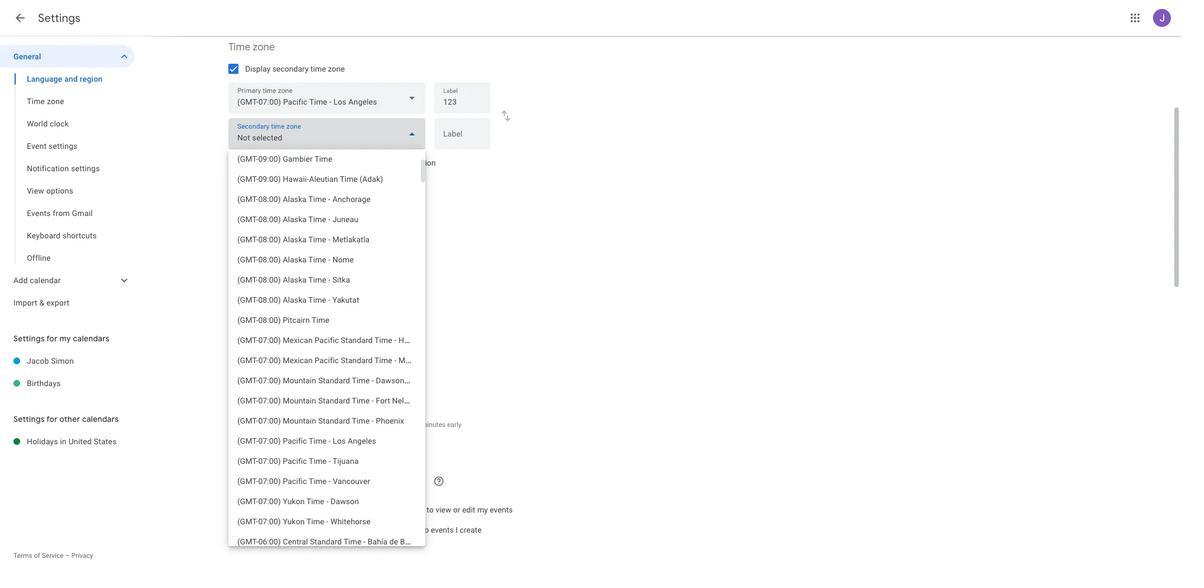 Task type: vqa. For each thing, say whether or not it's contained in the screenshot.
bottommost the clock
yes



Task type: locate. For each thing, give the bounding box(es) containing it.
0 horizontal spatial world clock
[[27, 119, 69, 128]]

minutes right 10
[[421, 421, 446, 429]]

0 horizontal spatial minutes
[[308, 421, 332, 429]]

2 for from the top
[[46, 414, 58, 424]]

early right 10
[[447, 421, 462, 429]]

settings for my calendars tree
[[0, 350, 134, 395]]

1 vertical spatial time zone
[[27, 97, 64, 106]]

2 vertical spatial my
[[477, 506, 488, 515]]

secondary
[[272, 64, 309, 73]]

zone
[[253, 41, 275, 54], [328, 64, 345, 73], [47, 97, 64, 106], [354, 158, 370, 167]]

have
[[368, 506, 384, 515]]

2 horizontal spatial time
[[390, 181, 403, 189]]

for up jacob simon
[[46, 334, 58, 344]]

ask
[[245, 158, 258, 167]]

Label for secondary time zone. text field
[[443, 130, 481, 146]]

clock right world
[[288, 256, 306, 265]]

events left i
[[431, 526, 454, 535]]

0 horizontal spatial time
[[27, 97, 45, 106]]

time zones link
[[390, 181, 423, 189]]

1 vertical spatial google
[[310, 526, 335, 535]]

for
[[46, 334, 58, 344], [46, 414, 58, 424]]

2 vertical spatial settings
[[13, 414, 45, 424]]

0 vertical spatial events
[[490, 506, 513, 515]]

0 horizontal spatial early
[[334, 421, 348, 429]]

0 vertical spatial event
[[27, 142, 47, 151]]

2 vertical spatial clock
[[288, 256, 306, 265]]

0 vertical spatial for
[[46, 334, 58, 344]]

terms of service – privacy
[[13, 552, 93, 560]]

jacob
[[27, 357, 49, 366]]

1 vertical spatial my
[[59, 334, 71, 344]]

world
[[27, 119, 48, 128], [228, 232, 255, 245]]

guest
[[256, 442, 273, 450]]

(gmt minus 08:00)alaska time - yakutat option
[[228, 290, 421, 310]]

clock up show world clock on the left of the page
[[258, 232, 282, 245]]

(gmt minus 08:00)alaska time - metlakatla option
[[228, 230, 421, 250]]

and left longer
[[350, 421, 361, 429]]

works
[[348, 181, 366, 189]]

notification settings
[[27, 164, 100, 173]]

view
[[27, 186, 44, 195]]

(gmt minus 08:00)alaska time - juneau option
[[228, 209, 421, 230]]

time zone up display
[[228, 41, 275, 54]]

gmail
[[72, 209, 93, 218]]

meetings left 5
[[273, 421, 301, 429]]

2 early from the left
[[447, 421, 462, 429]]

0 vertical spatial world
[[27, 119, 48, 128]]

clock
[[50, 119, 69, 128], [258, 232, 282, 245], [288, 256, 306, 265]]

world down language
[[27, 119, 48, 128]]

world clock up "show"
[[228, 232, 282, 245]]

and left region
[[64, 74, 78, 83]]

calendars up states
[[82, 414, 119, 424]]

1 horizontal spatial event
[[228, 339, 254, 352]]

world
[[266, 256, 286, 265]]

30
[[241, 421, 249, 429]]

primary
[[308, 158, 334, 167]]

(gmt minus 08:00)alaska time - sitka option
[[228, 270, 421, 290]]

settings
[[49, 142, 78, 151], [71, 164, 100, 173], [256, 339, 292, 352]]

clock up notification settings
[[50, 119, 69, 128]]

0 vertical spatial settings
[[38, 11, 80, 25]]

(gmt minus 07:00)mountain standard time - dawson creek option
[[228, 371, 421, 391]]

time right secondary
[[311, 64, 326, 73]]

(gmt minus 07:00)pacific time - los angeles option
[[228, 431, 421, 451]]

go back image
[[13, 11, 27, 25]]

0 vertical spatial clock
[[50, 119, 69, 128]]

0 horizontal spatial clock
[[50, 119, 69, 128]]

early
[[334, 421, 348, 429], [447, 421, 462, 429]]

&
[[39, 298, 44, 307]]

0 vertical spatial world clock
[[27, 119, 69, 128]]

conferences
[[377, 526, 420, 535]]

(gmt minus 07:00)mountain standard time - phoenix option
[[228, 411, 421, 431]]

zone down language and region
[[47, 97, 64, 106]]

states
[[94, 437, 117, 446]]

google down invitations
[[310, 526, 335, 535]]

time
[[228, 41, 250, 54], [27, 97, 45, 106]]

all
[[297, 506, 305, 515]]

add
[[295, 526, 308, 535]]

0 vertical spatial my
[[295, 158, 306, 167]]

language and region
[[27, 74, 103, 83]]

world up "show"
[[228, 232, 255, 245]]

2 horizontal spatial my
[[477, 506, 488, 515]]

0 horizontal spatial time zone
[[27, 97, 64, 106]]

google right 'how'
[[297, 181, 318, 189]]

1 vertical spatial clock
[[258, 232, 282, 245]]

1 vertical spatial for
[[46, 414, 58, 424]]

1 vertical spatial event settings
[[228, 339, 292, 352]]

events right edit
[[490, 506, 513, 515]]

0 vertical spatial settings
[[49, 142, 78, 151]]

0 horizontal spatial event settings
[[27, 142, 78, 151]]

i
[[456, 526, 458, 535]]

(gmt minus 08:00)alaska time - nome option
[[228, 250, 421, 270]]

0 vertical spatial time
[[311, 64, 326, 73]]

calendars
[[73, 334, 110, 344], [82, 414, 119, 424]]

1 for from the top
[[46, 334, 58, 344]]

my right the update
[[295, 158, 306, 167]]

0 vertical spatial calendars
[[73, 334, 110, 344]]

minutes right 5
[[308, 421, 332, 429]]

0 horizontal spatial world
[[27, 119, 48, 128]]

group containing language and region
[[0, 68, 134, 269]]

1 vertical spatial world
[[228, 232, 255, 245]]

general
[[13, 52, 41, 61]]

world clock up notification
[[27, 119, 69, 128]]

(gmt minus 06:00)central standard time - bahía de banderas option
[[228, 532, 421, 552]]

time down language
[[27, 97, 45, 106]]

1 horizontal spatial events
[[490, 506, 513, 515]]

tree
[[0, 45, 134, 314]]

they
[[351, 506, 366, 515]]

calendars up jacob simon tree item
[[73, 334, 110, 344]]

settings up the holidays
[[13, 414, 45, 424]]

1 vertical spatial time
[[336, 158, 352, 167]]

2 horizontal spatial clock
[[288, 256, 306, 265]]

1 horizontal spatial time
[[228, 41, 250, 54]]

keyboard
[[27, 231, 61, 240]]

world inside group
[[27, 119, 48, 128]]

for for other
[[46, 414, 58, 424]]

my
[[295, 158, 306, 167], [59, 334, 71, 344], [477, 506, 488, 515]]

privacy link
[[71, 552, 93, 560]]

None field
[[228, 82, 425, 114], [228, 118, 425, 149], [228, 82, 425, 114], [228, 118, 425, 149]]

events from gmail
[[27, 209, 93, 218]]

time right primary in the left of the page
[[336, 158, 352, 167]]

0 vertical spatial time zone
[[228, 41, 275, 54]]

1 horizontal spatial clock
[[258, 232, 282, 245]]

0 horizontal spatial time
[[311, 64, 326, 73]]

time up display
[[228, 41, 250, 54]]

in
[[60, 437, 67, 446]]

show world clock
[[245, 256, 306, 265]]

world clock
[[27, 119, 69, 128], [228, 232, 282, 245]]

event
[[27, 142, 47, 151], [228, 339, 254, 352]]

to
[[260, 158, 267, 167], [372, 158, 379, 167], [427, 506, 434, 515], [422, 526, 429, 535]]

end 30 minute meetings 5 minutes early and longer meetings 10 minutes early
[[228, 421, 462, 429]]

0 horizontal spatial event
[[27, 142, 47, 151]]

jacob simon
[[27, 357, 74, 366]]

my up jacob simon tree item
[[59, 334, 71, 344]]

google
[[297, 181, 318, 189], [310, 526, 335, 535]]

(gmt minus 08:00)pitcairn time option
[[228, 310, 421, 330]]

my right edit
[[477, 506, 488, 515]]

automatically
[[245, 526, 293, 535]]

minutes
[[308, 421, 332, 429], [421, 421, 446, 429]]

display
[[245, 64, 271, 73]]

event settings inside group
[[27, 142, 78, 151]]

ask to update my primary time zone to current location
[[245, 158, 436, 167]]

1 vertical spatial world clock
[[228, 232, 282, 245]]

early up '(gmt minus 07:00)pacific time - los angeles' option
[[334, 421, 348, 429]]

1 horizontal spatial time zone
[[228, 41, 275, 54]]

5
[[302, 421, 306, 429]]

birthdays
[[27, 379, 61, 388]]

time zone
[[228, 41, 275, 54], [27, 97, 64, 106]]

clock inside group
[[50, 119, 69, 128]]

settings up jacob
[[13, 334, 45, 344]]

1 vertical spatial calendars
[[82, 414, 119, 424]]

1 horizontal spatial early
[[447, 421, 462, 429]]

1 vertical spatial event
[[228, 339, 254, 352]]

simon
[[51, 357, 74, 366]]

privacy
[[71, 552, 93, 560]]

region
[[80, 74, 103, 83]]

terms of service link
[[13, 552, 64, 560]]

time left zones
[[390, 181, 403, 189]]

0 horizontal spatial and
[[64, 74, 78, 83]]

time zone down language
[[27, 97, 64, 106]]

(gmt minus 07:00)yukon time - whitehorse option
[[228, 512, 421, 532]]

settings right go back 'image'
[[38, 11, 80, 25]]

1 vertical spatial settings
[[13, 334, 45, 344]]

1 horizontal spatial time
[[336, 158, 352, 167]]

2 vertical spatial time
[[390, 181, 403, 189]]

group
[[0, 68, 134, 269]]

add calendar
[[13, 276, 61, 285]]

1 horizontal spatial event settings
[[228, 339, 292, 352]]

settings for settings for other calendars
[[13, 414, 45, 424]]

0 vertical spatial google
[[297, 181, 318, 189]]

for left other
[[46, 414, 58, 424]]

0 vertical spatial event settings
[[27, 142, 78, 151]]

update
[[269, 158, 293, 167]]

meetings
[[273, 398, 305, 407], [273, 421, 301, 429], [383, 421, 411, 429]]

(gmt minus 07:00)mexican pacific standard time - hermosillo option
[[228, 330, 421, 350]]

events
[[490, 506, 513, 515], [431, 526, 454, 535]]

1 horizontal spatial minutes
[[421, 421, 446, 429]]

tree containing general
[[0, 45, 134, 314]]

1 horizontal spatial my
[[295, 158, 306, 167]]

1 vertical spatial and
[[350, 421, 361, 429]]

service
[[42, 552, 64, 560]]

1 vertical spatial events
[[431, 526, 454, 535]]

(gmt minus 07:00)pacific time - tijuana option
[[228, 451, 421, 471]]

zones
[[405, 181, 423, 189]]

Label for primary time zone. text field
[[443, 94, 481, 110]]

across
[[368, 181, 388, 189]]

settings
[[38, 11, 80, 25], [13, 334, 45, 344], [13, 414, 45, 424]]



Task type: describe. For each thing, give the bounding box(es) containing it.
meet
[[337, 526, 354, 535]]

1 vertical spatial settings
[[71, 164, 100, 173]]

–
[[65, 552, 70, 560]]

shortcuts
[[63, 231, 97, 240]]

settings for my calendars
[[13, 334, 110, 344]]

display secondary time zone
[[245, 64, 345, 73]]

settings heading
[[38, 11, 80, 25]]

import & export
[[13, 298, 69, 307]]

longer
[[362, 421, 381, 429]]

0 vertical spatial and
[[64, 74, 78, 83]]

holidays in united states
[[27, 437, 117, 446]]

1 early from the left
[[334, 421, 348, 429]]

1 horizontal spatial and
[[350, 421, 361, 429]]

learn
[[228, 181, 245, 189]]

video
[[356, 526, 375, 535]]

more
[[247, 181, 262, 189]]

for for my
[[46, 334, 58, 344]]

speedy meetings
[[245, 398, 305, 407]]

2 vertical spatial settings
[[256, 339, 292, 352]]

united
[[69, 437, 92, 446]]

let
[[245, 506, 256, 515]]

zone up works
[[354, 158, 370, 167]]

invitations
[[307, 506, 343, 515]]

holidays in united states link
[[27, 431, 134, 453]]

(gmt minus 09:00)gambier time option
[[228, 149, 421, 169]]

(gmt minus 07:00)yukon time - dawson option
[[228, 492, 421, 512]]

automatically add google meet video conferences to events i create
[[245, 526, 482, 535]]

general tree item
[[0, 45, 134, 68]]

language
[[27, 74, 62, 83]]

to right conferences
[[422, 526, 429, 535]]

permissions
[[274, 442, 311, 450]]

meetings up 5
[[273, 398, 305, 407]]

from
[[53, 209, 70, 218]]

location
[[408, 158, 436, 167]]

(gmt minus 08:00)alaska time - anchorage option
[[228, 189, 421, 209]]

of
[[34, 552, 40, 560]]

keyboard shortcuts
[[27, 231, 97, 240]]

default guest permissions
[[233, 442, 311, 450]]

export
[[46, 298, 69, 307]]

(gmt minus 09:00)hawaii-aleutian time (adak) option
[[228, 169, 421, 189]]

or
[[453, 506, 460, 515]]

to left current on the top left
[[372, 158, 379, 167]]

to right ask
[[260, 158, 267, 167]]

calendar
[[30, 276, 61, 285]]

add
[[13, 276, 28, 285]]

create
[[460, 526, 482, 535]]

10
[[412, 421, 420, 429]]

(gmt minus 07:00)mexican pacific standard time - mazatlan option
[[228, 350, 421, 371]]

settings for other calendars
[[13, 414, 119, 424]]

calendars for settings for other calendars
[[82, 414, 119, 424]]

notification
[[27, 164, 69, 173]]

time zone inside group
[[27, 97, 64, 106]]

(gmt minus 07:00)mountain standard time - fort nelson option
[[228, 391, 421, 411]]

view
[[436, 506, 451, 515]]

offline
[[27, 254, 51, 263]]

world clock inside group
[[27, 119, 69, 128]]

to left view
[[427, 506, 434, 515]]

1 minutes from the left
[[308, 421, 332, 429]]

how
[[283, 181, 295, 189]]

1 vertical spatial time
[[27, 97, 45, 106]]

others
[[258, 506, 280, 515]]

settings for settings
[[38, 11, 80, 25]]

if
[[345, 506, 349, 515]]

calendar
[[320, 181, 347, 189]]

holidays
[[27, 437, 58, 446]]

import
[[13, 298, 37, 307]]

show
[[245, 256, 265, 265]]

let others see all invitations if they have permission to view or edit my events
[[245, 506, 513, 515]]

1 horizontal spatial world clock
[[228, 232, 282, 245]]

calendars for settings for my calendars
[[73, 334, 110, 344]]

settings for settings for my calendars
[[13, 334, 45, 344]]

2 minutes from the left
[[421, 421, 446, 429]]

zone right secondary
[[328, 64, 345, 73]]

(gmt minus 07:00)pacific time - vancouver option
[[228, 471, 421, 492]]

0 horizontal spatial events
[[431, 526, 454, 535]]

see
[[282, 506, 295, 515]]

view options
[[27, 186, 73, 195]]

jacob simon tree item
[[0, 350, 134, 372]]

birthdays tree item
[[0, 372, 134, 395]]

meetings left 10
[[383, 421, 411, 429]]

about
[[264, 181, 281, 189]]

minute
[[251, 421, 271, 429]]

1 horizontal spatial world
[[228, 232, 255, 245]]

holidays in united states tree item
[[0, 431, 134, 453]]

events
[[27, 209, 51, 218]]

0 vertical spatial time
[[228, 41, 250, 54]]

birthdays link
[[27, 372, 134, 395]]

permission
[[386, 506, 425, 515]]

current
[[381, 158, 406, 167]]

learn more about how google calendar works across time zones
[[228, 181, 423, 189]]

edit
[[462, 506, 475, 515]]

speedy
[[245, 398, 271, 407]]

options
[[46, 186, 73, 195]]

other
[[59, 414, 80, 424]]

end
[[228, 421, 240, 429]]

zone up display
[[253, 41, 275, 54]]

0 horizontal spatial my
[[59, 334, 71, 344]]



